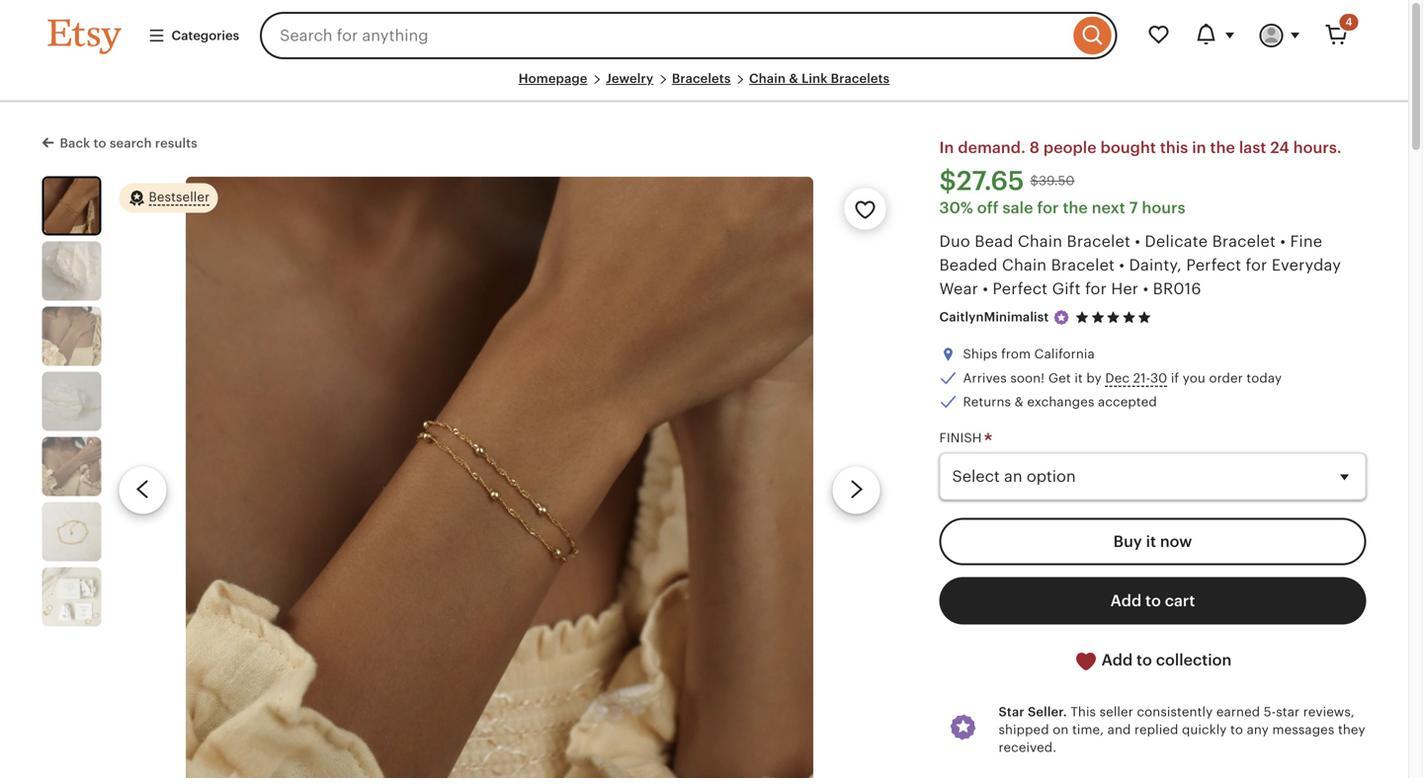 Task type: locate. For each thing, give the bounding box(es) containing it.
0 vertical spatial chain
[[749, 71, 786, 86]]

for left everyday
[[1246, 257, 1268, 275]]

• up dainty,
[[1135, 233, 1141, 251]]

dainty,
[[1129, 257, 1182, 275]]

by
[[1087, 371, 1102, 386]]

they
[[1338, 723, 1366, 738]]

$39.50
[[1031, 174, 1075, 188]]

• right wear
[[983, 280, 989, 298]]

the left next
[[1063, 199, 1088, 217]]

bracelets down 'search for anything' text field on the top
[[672, 71, 731, 86]]

to down earned at the bottom
[[1231, 723, 1244, 738]]

time,
[[1072, 723, 1104, 738]]

1 horizontal spatial the
[[1210, 139, 1236, 157]]

the
[[1210, 139, 1236, 157], [1063, 199, 1088, 217]]

bracelet down next
[[1067, 233, 1131, 251]]

•
[[1135, 233, 1141, 251], [1281, 233, 1286, 251], [1119, 257, 1125, 275], [983, 280, 989, 298], [1143, 280, 1149, 298]]

arrives
[[963, 371, 1007, 386]]

0 vertical spatial for
[[1037, 199, 1059, 217]]

& right returns
[[1015, 395, 1024, 410]]

Search for anything text field
[[260, 12, 1069, 59]]

21-
[[1133, 371, 1151, 386]]

chain down bead
[[1002, 257, 1047, 275]]

0 horizontal spatial bracelets
[[672, 71, 731, 86]]

buy it now button
[[940, 518, 1367, 566]]

delicate
[[1145, 233, 1208, 251]]

add to cart
[[1111, 593, 1195, 610]]

& inside menu bar
[[789, 71, 799, 86]]

hours
[[1142, 199, 1186, 217]]

for left the her
[[1085, 280, 1107, 298]]

sale
[[1003, 199, 1034, 217]]

received.
[[999, 741, 1057, 756]]

to inside this seller consistently earned 5-star reviews, shipped on time, and replied quickly to any messages they received.
[[1231, 723, 1244, 738]]

1 horizontal spatial perfect
[[1187, 257, 1242, 275]]

to for cart
[[1146, 593, 1161, 610]]

bracelet
[[1067, 233, 1131, 251], [1212, 233, 1276, 251], [1051, 257, 1115, 275]]

duo bead chain bracelet delicate bracelet fine beaded image 1 image
[[186, 177, 814, 779], [44, 179, 99, 234]]

bracelets right "link"
[[831, 71, 890, 86]]

add left cart in the right of the page
[[1111, 593, 1142, 610]]

it right buy
[[1146, 533, 1157, 551]]

to
[[93, 136, 106, 151], [1146, 593, 1161, 610], [1137, 652, 1152, 670], [1231, 723, 1244, 738]]

any
[[1247, 723, 1269, 738]]

& left "link"
[[789, 71, 799, 86]]

to left cart in the right of the page
[[1146, 593, 1161, 610]]

add up seller
[[1102, 652, 1133, 670]]

you
[[1183, 371, 1206, 386]]

0 vertical spatial the
[[1210, 139, 1236, 157]]

None search field
[[260, 12, 1118, 59]]

to right back
[[93, 136, 106, 151]]

2 horizontal spatial for
[[1246, 257, 1268, 275]]

gift
[[1052, 280, 1081, 298]]

0 vertical spatial &
[[789, 71, 799, 86]]

1 vertical spatial it
[[1146, 533, 1157, 551]]

add for add to collection
[[1102, 652, 1133, 670]]

off
[[977, 199, 999, 217]]

in demand. 8 people bought this in the last 24 hours.
[[940, 139, 1342, 157]]

bracelet up gift
[[1051, 257, 1115, 275]]

beaded
[[940, 257, 998, 275]]

for
[[1037, 199, 1059, 217], [1246, 257, 1268, 275], [1085, 280, 1107, 298]]

people
[[1044, 139, 1097, 157]]

it
[[1075, 371, 1083, 386], [1146, 533, 1157, 551]]

menu bar
[[48, 71, 1361, 102]]

buy it now
[[1114, 533, 1192, 551]]

2 vertical spatial for
[[1085, 280, 1107, 298]]

hours.
[[1294, 139, 1342, 157]]

1 horizontal spatial for
[[1085, 280, 1107, 298]]

search
[[110, 136, 152, 151]]

this seller consistently earned 5-star reviews, shipped on time, and replied quickly to any messages they received.
[[999, 705, 1366, 756]]

arrives soon! get it by dec 21-30 if you order today
[[963, 371, 1282, 386]]

categories button
[[133, 18, 254, 53]]

ships
[[963, 347, 998, 362]]

for down $39.50
[[1037, 199, 1059, 217]]

her
[[1111, 280, 1139, 298]]

7
[[1130, 199, 1138, 217]]

1 vertical spatial perfect
[[993, 280, 1048, 298]]

30%
[[940, 199, 974, 217]]

chain down the sale
[[1018, 233, 1063, 251]]

1 vertical spatial &
[[1015, 395, 1024, 410]]

1 horizontal spatial bracelets
[[831, 71, 890, 86]]

chain left "link"
[[749, 71, 786, 86]]

2 vertical spatial chain
[[1002, 257, 1047, 275]]

30
[[1151, 371, 1168, 386]]

0 vertical spatial add
[[1111, 593, 1142, 610]]

today
[[1247, 371, 1282, 386]]

wear
[[940, 280, 979, 298]]

duo bead chain bracelet delicate bracelet fine beaded image 6 image
[[42, 503, 101, 562]]

add
[[1111, 593, 1142, 610], [1102, 652, 1133, 670]]

perfect up "br016"
[[1187, 257, 1242, 275]]

bracelets
[[672, 71, 731, 86], [831, 71, 890, 86]]

it left by at the right top of the page
[[1075, 371, 1083, 386]]

0 horizontal spatial the
[[1063, 199, 1088, 217]]

$27.65
[[940, 166, 1025, 196]]

0 horizontal spatial &
[[789, 71, 799, 86]]

add to collection
[[1098, 652, 1232, 670]]

0 horizontal spatial duo bead chain bracelet delicate bracelet fine beaded image 1 image
[[44, 179, 99, 234]]

1 vertical spatial add
[[1102, 652, 1133, 670]]

fine
[[1290, 233, 1323, 251]]

duo
[[940, 233, 971, 251]]

bestseller button
[[119, 183, 218, 214]]

to left collection
[[1137, 652, 1152, 670]]

add to cart button
[[940, 578, 1367, 625]]

star_seller image
[[1053, 309, 1071, 327]]

in
[[1192, 139, 1207, 157]]

this
[[1160, 139, 1188, 157]]

chain
[[749, 71, 786, 86], [1018, 233, 1063, 251], [1002, 257, 1047, 275]]

finish
[[940, 431, 986, 446]]

none search field inside categories banner
[[260, 12, 1118, 59]]

1 horizontal spatial it
[[1146, 533, 1157, 551]]

to for collection
[[1137, 652, 1152, 670]]

on
[[1053, 723, 1069, 738]]

seller.
[[1028, 705, 1067, 720]]

&
[[789, 71, 799, 86], [1015, 395, 1024, 410]]

back to search results link
[[42, 132, 198, 153]]

star
[[999, 705, 1025, 720]]

1 horizontal spatial &
[[1015, 395, 1024, 410]]

0 vertical spatial perfect
[[1187, 257, 1242, 275]]

4
[[1346, 16, 1353, 28]]

• left fine
[[1281, 233, 1286, 251]]

perfect up caitlynminimalist link
[[993, 280, 1048, 298]]

the right in
[[1210, 139, 1236, 157]]

0 vertical spatial it
[[1075, 371, 1083, 386]]

jewelry link
[[606, 71, 654, 86]]

duo bead chain bracelet delicate bracelet fine beaded image 2 image
[[42, 242, 101, 301]]

0 horizontal spatial for
[[1037, 199, 1059, 217]]



Task type: vqa. For each thing, say whether or not it's contained in the screenshot.
Categories dropdown button
yes



Task type: describe. For each thing, give the bounding box(es) containing it.
california
[[1035, 347, 1095, 362]]

buy
[[1114, 533, 1142, 551]]

1 horizontal spatial duo bead chain bracelet delicate bracelet fine beaded image 1 image
[[186, 177, 814, 779]]

categories
[[172, 28, 239, 43]]

duo bead chain bracelet delicate bracelet fine beaded image 5 image
[[42, 438, 101, 497]]

chain inside menu bar
[[749, 71, 786, 86]]

accepted
[[1098, 395, 1157, 410]]

4 link
[[1313, 12, 1361, 59]]

• right the her
[[1143, 280, 1149, 298]]

homepage
[[519, 71, 588, 86]]

0 horizontal spatial perfect
[[993, 280, 1048, 298]]

bead
[[975, 233, 1014, 251]]

jewelry
[[606, 71, 654, 86]]

demand.
[[958, 139, 1026, 157]]

8
[[1030, 139, 1040, 157]]

1 vertical spatial chain
[[1018, 233, 1063, 251]]

order
[[1209, 371, 1243, 386]]

from
[[1001, 347, 1031, 362]]

returns
[[963, 395, 1011, 410]]

br016
[[1153, 280, 1202, 298]]

returns & exchanges accepted
[[963, 395, 1157, 410]]

categories banner
[[12, 0, 1396, 71]]

bracelets link
[[672, 71, 731, 86]]

duo bead chain bracelet delicate bracelet fine beaded image 7 image
[[42, 568, 101, 627]]

if
[[1171, 371, 1179, 386]]

bestseller
[[149, 190, 210, 205]]

seller
[[1100, 705, 1134, 720]]

link
[[802, 71, 828, 86]]

it inside buy it now button
[[1146, 533, 1157, 551]]

shipped
[[999, 723, 1049, 738]]

soon! get
[[1011, 371, 1071, 386]]

messages
[[1273, 723, 1335, 738]]

30% off sale for the next 7 hours
[[940, 199, 1186, 217]]

add for add to cart
[[1111, 593, 1142, 610]]

add to collection button
[[940, 637, 1367, 686]]

& for returns
[[1015, 395, 1024, 410]]

ships from california
[[963, 347, 1095, 362]]

duo bead chain bracelet • delicate bracelet • fine beaded chain bracelet • dainty, perfect for everyday wear • perfect gift for her • br016
[[940, 233, 1342, 298]]

collection
[[1156, 652, 1232, 670]]

1 vertical spatial for
[[1246, 257, 1268, 275]]

earned
[[1217, 705, 1261, 720]]

1 bracelets from the left
[[672, 71, 731, 86]]

and
[[1108, 723, 1131, 738]]

• up the her
[[1119, 257, 1125, 275]]

duo bead chain bracelet delicate bracelet fine beaded image 4 image
[[42, 372, 101, 432]]

duo bead chain bracelet delicate bracelet fine beaded image 3 image
[[42, 307, 101, 366]]

caitlynminimalist link
[[940, 310, 1049, 325]]

dec
[[1106, 371, 1130, 386]]

$27.65 $39.50
[[940, 166, 1075, 196]]

caitlynminimalist
[[940, 310, 1049, 325]]

results
[[155, 136, 198, 151]]

homepage link
[[519, 71, 588, 86]]

this
[[1071, 705, 1096, 720]]

last
[[1239, 139, 1267, 157]]

reviews,
[[1304, 705, 1355, 720]]

back
[[60, 136, 90, 151]]

bought
[[1101, 139, 1156, 157]]

back to search results
[[60, 136, 198, 151]]

chain & link bracelets link
[[749, 71, 890, 86]]

star seller.
[[999, 705, 1067, 720]]

2 bracelets from the left
[[831, 71, 890, 86]]

consistently
[[1137, 705, 1213, 720]]

menu bar containing homepage
[[48, 71, 1361, 102]]

24
[[1271, 139, 1290, 157]]

star
[[1276, 705, 1300, 720]]

next
[[1092, 199, 1126, 217]]

0 horizontal spatial it
[[1075, 371, 1083, 386]]

1 vertical spatial the
[[1063, 199, 1088, 217]]

now
[[1160, 533, 1192, 551]]

quickly
[[1182, 723, 1227, 738]]

chain & link bracelets
[[749, 71, 890, 86]]

5-
[[1264, 705, 1276, 720]]

bracelet left fine
[[1212, 233, 1276, 251]]

cart
[[1165, 593, 1195, 610]]

& for chain
[[789, 71, 799, 86]]

everyday
[[1272, 257, 1342, 275]]

in
[[940, 139, 954, 157]]

exchanges
[[1027, 395, 1095, 410]]

to for search
[[93, 136, 106, 151]]

replied
[[1135, 723, 1179, 738]]



